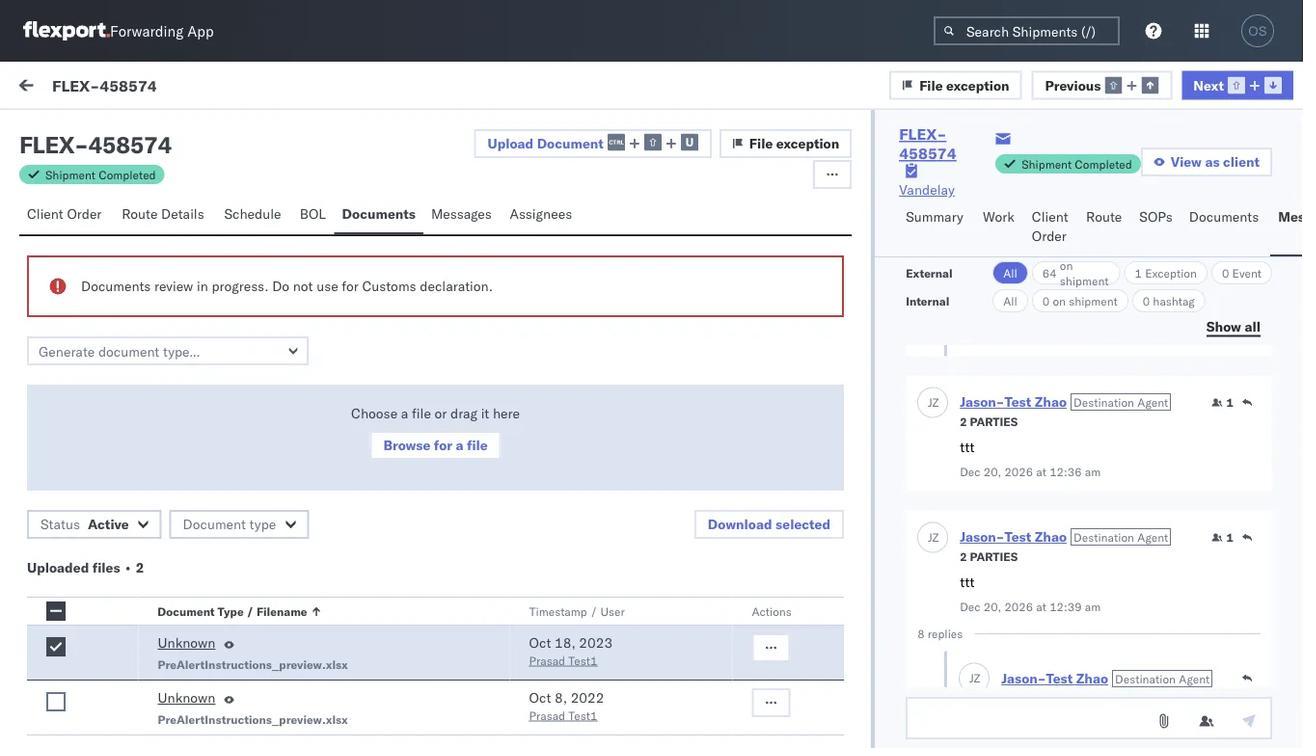 Task type: locate. For each thing, give the bounding box(es) containing it.
1 exception
[[1135, 266, 1197, 280]]

prealertinstructions_preview.xlsx
[[158, 657, 348, 672], [158, 712, 348, 727]]

exception up "category"
[[776, 135, 839, 152]]

unknown down document type / filename
[[158, 635, 216, 652]]

None checkbox
[[46, 602, 66, 621], [46, 638, 66, 657], [46, 693, 66, 712], [46, 602, 66, 621], [46, 638, 66, 657], [46, 693, 66, 712]]

2 prasad from the top
[[529, 709, 565, 723]]

external inside button
[[31, 123, 82, 139]]

flex- 458574 for dec 20, 2026, 12:36 am pst
[[1016, 224, 1107, 241]]

2 vertical spatial jason-test zhao destination agent
[[1001, 670, 1210, 687]]

agent for ttt dec 20, 2026 at 12:36 am
[[1137, 395, 1168, 409]]

3 resize handle column header from the left
[[984, 161, 1007, 749]]

oct
[[529, 635, 551, 652], [529, 690, 551, 707]]

exception up the flex- 458574 link
[[946, 76, 1010, 93]]

1 2 parties button from the top
[[960, 413, 1018, 430]]

document type
[[183, 516, 276, 533]]

1 vertical spatial pm
[[565, 658, 585, 675]]

on inside 64 on shipment
[[1060, 258, 1073, 273]]

12:35
[[540, 311, 578, 328]]

2 unknown link from the top
[[158, 689, 216, 712]]

all
[[1003, 266, 1018, 280], [1003, 294, 1018, 308]]

jason-test zhao down liu
[[94, 730, 196, 747]]

2 parties from the top
[[970, 550, 1018, 564]]

import
[[143, 79, 184, 96]]

1 vertical spatial all
[[1003, 294, 1018, 308]]

unknown link right liu
[[158, 689, 216, 712]]

1 vertical spatial message
[[60, 167, 106, 182]]

8,
[[475, 658, 487, 675], [555, 690, 567, 707]]

jason-test zhao button down '12:39'
[[1001, 670, 1108, 687]]

app
[[187, 22, 214, 40]]

flex- 458574 for dec 20, 2026, 12:35 am pst
[[1016, 311, 1107, 328]]

file exception
[[919, 76, 1010, 93], [749, 135, 839, 152]]

message inside button
[[224, 123, 281, 139]]

ttt dec 20, 2026 at 12:36 am
[[960, 438, 1101, 479]]

8, left 6:39 at left
[[475, 658, 487, 675]]

2 unknown from the top
[[158, 690, 216, 707]]

jason-test zhao destination agent down '12:39'
[[1001, 670, 1210, 687]]

flex
[[19, 130, 74, 159]]

0 vertical spatial on
[[1060, 258, 1073, 273]]

8, for oct
[[555, 690, 567, 707]]

0 vertical spatial am
[[581, 224, 602, 241]]

all left 64
[[1003, 266, 1018, 280]]

test1 for 2023
[[568, 654, 597, 668]]

2 all button from the top
[[993, 289, 1028, 313]]

2 up ttt dec 20, 2026 at 12:36 am
[[960, 415, 967, 429]]

jason-test zhao button
[[960, 394, 1067, 410], [960, 529, 1067, 546], [1001, 670, 1108, 687]]

flex- 458574 down 0 on shipment
[[1016, 311, 1107, 328]]

documents button up 0 event
[[1182, 200, 1271, 257]]

route
[[122, 205, 158, 222], [1086, 208, 1122, 225]]

uploaded
[[27, 559, 89, 576]]

shipment inside 64 on shipment
[[1060, 273, 1109, 288]]

4 jason-test zhao from the top
[[94, 469, 196, 486]]

work right import
[[187, 79, 219, 96]]

0 vertical spatial 2 parties
[[960, 415, 1018, 429]]

2026 inside ttt dec 20, 2026 at 12:36 am
[[1005, 465, 1033, 479]]

parties for ttt dec 20, 2026 at 12:39 am
[[970, 550, 1018, 564]]

internal for internal (0)
[[129, 123, 177, 139]]

2 parties button up ttt dec 20, 2026 at 12:36 am
[[960, 413, 1018, 430]]

oct 18, 2023 prasad test1
[[529, 635, 613, 668]]

1 vertical spatial file exception
[[749, 135, 839, 152]]

documents right bol button
[[342, 205, 416, 222]]

1 at from the top
[[1036, 465, 1047, 479]]

jason-test zhao button for ttt dec 20, 2026 at 12:39 am
[[960, 529, 1067, 546]]

jason-test zhao button up ttt dec 20, 2026 at 12:36 am
[[960, 394, 1067, 410]]

/ left user
[[590, 604, 597, 619]]

pm
[[573, 485, 593, 502], [565, 658, 585, 675]]

2 vertical spatial document
[[158, 604, 215, 619]]

external down summary button
[[906, 266, 953, 280]]

message list
[[224, 123, 308, 139]]

jason-test zhao down active
[[94, 556, 196, 573]]

1 vertical spatial am
[[581, 311, 602, 328]]

jason- down liu
[[94, 730, 137, 747]]

2 2 parties button from the top
[[960, 548, 1018, 565]]

1 am from the top
[[581, 224, 602, 241]]

1 vertical spatial prealertinstructions_preview.xlsx
[[158, 712, 348, 727]]

resize handle column header
[[415, 161, 438, 749], [700, 161, 723, 749], [984, 161, 1007, 749], [1269, 161, 1292, 749]]

destination for ttt dec 20, 2026 at 12:39 am
[[1074, 530, 1134, 544]]

Generate document type... text field
[[27, 337, 309, 366]]

timestamp / user
[[529, 604, 625, 619]]

1 horizontal spatial order
[[1032, 228, 1067, 245]]

status active
[[41, 516, 129, 533]]

shipment
[[1060, 273, 1109, 288], [1069, 294, 1118, 308]]

internal
[[129, 123, 177, 139], [906, 294, 950, 308]]

am inside ttt dec 20, 2026 at 12:39 am
[[1085, 600, 1101, 614]]

1 horizontal spatial client
[[1032, 208, 1068, 225]]

2 for ttt dec 20, 2026 at 12:39 am
[[960, 550, 967, 564]]

8 replies
[[918, 627, 963, 641]]

0 horizontal spatial message
[[60, 167, 106, 182]]

1 am from the top
[[1085, 465, 1101, 479]]

jason-test zhao destination agent for ttt dec 20, 2026 at 12:39 am
[[960, 529, 1168, 546]]

1 1 button from the top
[[1212, 395, 1234, 410]]

1 vertical spatial 8,
[[555, 690, 567, 707]]

shipment down flex
[[45, 167, 96, 182]]

64
[[1043, 266, 1057, 280]]

all left 0 on shipment
[[1003, 294, 1018, 308]]

2 test1 from the top
[[568, 709, 597, 723]]

test1 inside oct 8, 2022 prasad test1
[[568, 709, 597, 723]]

flex- 458574 for dec 8, 2026, 6:39 pm pst
[[1016, 658, 1107, 675]]

0 for 0 hashtag
[[1143, 294, 1150, 308]]

jason- up liu
[[94, 643, 137, 660]]

8, inside oct 8, 2022 prasad test1
[[555, 690, 567, 707]]

0 horizontal spatial client order
[[27, 205, 102, 222]]

do
[[272, 278, 289, 295]]

1 vertical spatial test1
[[568, 709, 597, 723]]

uploaded files ∙ 2
[[27, 559, 144, 576]]

0 on shipment
[[1043, 294, 1118, 308]]

1 horizontal spatial /
[[590, 604, 597, 619]]

flex- 458574 down '12:39'
[[1016, 658, 1107, 675]]

1 vertical spatial 1 button
[[1212, 530, 1234, 546]]

prasad inside oct 18, 2023 prasad test1
[[529, 654, 565, 668]]

a
[[401, 405, 408, 422], [456, 437, 463, 454]]

all button left 64
[[993, 261, 1028, 285]]

1 horizontal spatial work
[[983, 208, 1015, 225]]

2026, right it
[[499, 398, 537, 415]]

- for dec 8, 2026, 6:39 pm pst
[[731, 658, 740, 675]]

am for ttt dec 20, 2026 at 12:36 am
[[1085, 465, 1101, 479]]

1 vertical spatial prasad
[[529, 709, 565, 723]]

drag
[[450, 405, 478, 422]]

0 left event
[[1222, 266, 1229, 280]]

jason- up ttt dec 20, 2026 at 12:39 am
[[960, 529, 1005, 546]]

1 horizontal spatial 8,
[[555, 690, 567, 707]]

order down flex - 458574
[[67, 205, 102, 222]]

pst right '12:33'
[[606, 398, 630, 415]]

pm for 6:47
[[573, 485, 593, 502]]

2026, left 12:35 at left
[[499, 311, 537, 328]]

jason- down active
[[94, 556, 137, 573]]

0 vertical spatial oct
[[529, 635, 551, 652]]

show all
[[1207, 318, 1261, 335]]

client order for rightmost client order button
[[1032, 208, 1068, 245]]

bol button
[[292, 197, 334, 234]]

0 vertical spatial prasad
[[529, 654, 565, 668]]

0 horizontal spatial for
[[342, 278, 359, 295]]

- for dec 17, 2026, 6:47 pm pst
[[731, 485, 740, 502]]

message down flex - 458574
[[60, 167, 106, 182]]

- for dec 20, 2026, 12:35 am pst
[[731, 311, 740, 328]]

0 for 0 on shipment
[[1043, 294, 1050, 308]]

exception
[[946, 76, 1010, 93], [776, 135, 839, 152]]

external for external
[[906, 266, 953, 280]]

0 vertical spatial destination
[[1074, 395, 1134, 409]]

0 for 0 event
[[1222, 266, 1229, 280]]

internal down summary button
[[906, 294, 950, 308]]

1 all button from the top
[[993, 261, 1028, 285]]

documents button
[[334, 197, 423, 234], [1182, 200, 1271, 257]]

None text field
[[906, 697, 1272, 740]]

1 vertical spatial am
[[1085, 600, 1101, 614]]

pst for dec 17, 2026, 6:47 pm pst
[[597, 485, 621, 502]]

file left or
[[412, 405, 431, 422]]

1 unknown from the top
[[158, 635, 216, 652]]

am inside ttt dec 20, 2026 at 12:36 am
[[1085, 465, 1101, 479]]

assignees button
[[502, 197, 583, 234]]

1 horizontal spatial (0)
[[180, 123, 205, 139]]

client order
[[27, 205, 102, 222], [1032, 208, 1068, 245]]

am down upload document button
[[581, 224, 602, 241]]

0 vertical spatial message
[[224, 123, 281, 139]]

jason-test zhao up the review
[[94, 209, 196, 226]]

2 2026 from the top
[[1005, 600, 1033, 614]]

2026, down 'assignees'
[[499, 224, 537, 241]]

1 all from the top
[[1003, 266, 1018, 280]]

0 vertical spatial work
[[187, 79, 219, 96]]

for inside button
[[434, 437, 452, 454]]

work up the external (0)
[[55, 74, 105, 101]]

1 2 parties from the top
[[960, 415, 1018, 429]]

actions
[[752, 604, 792, 619]]

dec for dec 20, 2026, 12:36 am pst
[[447, 224, 471, 241]]

2026 for ttt dec 20, 2026 at 12:36 am
[[1005, 465, 1033, 479]]

jason- up ttt dec 20, 2026 at 12:36 am
[[960, 394, 1005, 410]]

dec for dec 20, 2026, 12:33 am pst
[[447, 398, 471, 415]]

am right 12:35 at left
[[581, 311, 602, 328]]

flex- 458574 link
[[899, 124, 996, 163]]

7 jason-test zhao from the top
[[94, 730, 196, 747]]

client down the related
[[1032, 208, 1068, 225]]

at for ttt dec 20, 2026 at 12:36 am
[[1036, 465, 1047, 479]]

1 prealertinstructions_preview.xlsx from the top
[[158, 657, 348, 672]]

0 horizontal spatial work
[[55, 74, 105, 101]]

oct down 6:39 at left
[[529, 690, 551, 707]]

not
[[293, 278, 313, 295]]

2 jason-test zhao from the top
[[94, 296, 196, 313]]

1 vertical spatial work
[[1060, 167, 1085, 182]]

agent
[[1137, 395, 1168, 409], [1137, 530, 1168, 544], [1179, 672, 1210, 686]]

1 horizontal spatial exception
[[946, 76, 1010, 93]]

0 vertical spatial 2 parties button
[[960, 413, 1018, 430]]

on right 64
[[1060, 258, 1073, 273]]

2 am from the top
[[581, 311, 602, 328]]

jason- down 'generate document type...' text box
[[94, 382, 137, 399]]

0 down 64
[[1043, 294, 1050, 308]]

document type button
[[169, 510, 309, 539]]

0 horizontal spatial 12:36
[[540, 224, 578, 241]]

ttt inside ttt dec 20, 2026 at 12:36 am
[[960, 438, 975, 455]]

message left list
[[224, 123, 281, 139]]

prealertinstructions_preview.xlsx for oct 8, 2022
[[158, 712, 348, 727]]

2 1 button from the top
[[1212, 530, 1234, 546]]

0 vertical spatial prealertinstructions_preview.xlsx
[[158, 657, 348, 672]]

2 (0) from the left
[[180, 123, 205, 139]]

parties up ttt dec 20, 2026 at 12:39 am
[[970, 550, 1018, 564]]

client down flex
[[27, 205, 63, 222]]

0 vertical spatial 1 button
[[1212, 395, 1234, 410]]

1 vertical spatial unknown link
[[158, 689, 216, 712]]

0 horizontal spatial exception
[[776, 135, 839, 152]]

0 horizontal spatial external
[[31, 123, 82, 139]]

oct 8, 2022 prasad test1
[[529, 690, 604, 723]]

client order down flex
[[27, 205, 102, 222]]

destination
[[1074, 395, 1134, 409], [1074, 530, 1134, 544], [1115, 672, 1176, 686]]

flex- for dec 20, 2026, 12:33 am pst
[[1016, 398, 1056, 415]]

(0) down flex-458574
[[85, 123, 110, 139]]

pst down the 2023
[[588, 658, 612, 675]]

file down it
[[467, 437, 488, 454]]

2 up ttt dec 20, 2026 at 12:39 am
[[960, 550, 967, 564]]

1 horizontal spatial shipment
[[1022, 157, 1072, 171]]

resize handle column header for category
[[984, 161, 1007, 749]]

0 horizontal spatial a
[[401, 405, 408, 422]]

1 (0) from the left
[[85, 123, 110, 139]]

all for 64
[[1003, 266, 1018, 280]]

oct inside oct 18, 2023 prasad test1
[[529, 635, 551, 652]]

upload document
[[488, 135, 604, 152]]

shipment up 0 on shipment
[[1060, 273, 1109, 288]]

j
[[66, 211, 69, 223], [66, 298, 69, 310], [66, 385, 69, 397], [928, 395, 932, 409], [928, 530, 932, 545], [66, 558, 69, 570], [66, 645, 69, 657], [969, 671, 974, 685], [66, 732, 69, 744]]

client
[[27, 205, 63, 222], [1032, 208, 1068, 225]]

shipment for 0 on shipment
[[1069, 294, 1118, 308]]

8, left 2022 at the left bottom
[[555, 690, 567, 707]]

jason-test zhao destination agent up ttt dec 20, 2026 at 12:36 am
[[960, 394, 1168, 410]]

shipment completed up route button
[[1022, 157, 1132, 171]]

0 vertical spatial 12:36
[[540, 224, 578, 241]]

show all button
[[1195, 313, 1272, 341]]

shipment down 64 on shipment
[[1069, 294, 1118, 308]]

internal inside button
[[129, 123, 177, 139]]

2026, for 12:33
[[499, 398, 537, 415]]

documents left the review
[[81, 278, 151, 295]]

2 am from the top
[[1085, 600, 1101, 614]]

0 vertical spatial shipment
[[1060, 273, 1109, 288]]

documents button right bol
[[334, 197, 423, 234]]

1 button for ttt dec 20, 2026 at 12:39 am
[[1212, 530, 1234, 546]]

prasad down 18,
[[529, 654, 565, 668]]

exception
[[1145, 266, 1197, 280]]

at inside ttt dec 20, 2026 at 12:36 am
[[1036, 465, 1047, 479]]

jason-test zhao button up ttt dec 20, 2026 at 12:39 am
[[960, 529, 1067, 546]]

1 oct from the top
[[529, 635, 551, 652]]

unknown right liu
[[158, 690, 216, 707]]

12:36
[[540, 224, 578, 241], [1050, 465, 1082, 479]]

1 vertical spatial document
[[183, 516, 246, 533]]

order
[[67, 205, 102, 222], [1032, 228, 1067, 245]]

work for related
[[1060, 167, 1085, 182]]

1 button for ttt dec 20, 2026 at 12:36 am
[[1212, 395, 1234, 410]]

on
[[1060, 258, 1073, 273], [1053, 294, 1066, 308]]

1 resize handle column header from the left
[[415, 161, 438, 749]]

pm right 6:47
[[573, 485, 593, 502]]

0 vertical spatial file
[[919, 76, 943, 93]]

1 horizontal spatial work
[[1060, 167, 1085, 182]]

oct inside oct 8, 2022 prasad test1
[[529, 690, 551, 707]]

prasad for 8,
[[529, 709, 565, 723]]

4 resize handle column header from the left
[[1269, 161, 1292, 749]]

0 horizontal spatial completed
[[99, 167, 156, 182]]

test1 inside oct 18, 2023 prasad test1
[[568, 654, 597, 668]]

0 horizontal spatial order
[[67, 205, 102, 222]]

flex- down 0 on shipment
[[1016, 311, 1056, 328]]

0 vertical spatial parties
[[970, 415, 1018, 429]]

route down related work item/shipment
[[1086, 208, 1122, 225]]

file up "category"
[[749, 135, 773, 152]]

2 all from the top
[[1003, 294, 1018, 308]]

completed down flex - 458574
[[99, 167, 156, 182]]

1 vertical spatial on
[[1053, 294, 1066, 308]]

1 for ttt dec 20, 2026 at 12:39 am
[[1227, 531, 1234, 545]]

for right use
[[342, 278, 359, 295]]

0 vertical spatial all
[[1003, 266, 1018, 280]]

0 vertical spatial a
[[401, 405, 408, 422]]

2026 inside ttt dec 20, 2026 at 12:39 am
[[1005, 600, 1033, 614]]

2 parties
[[960, 415, 1018, 429], [960, 550, 1018, 564]]

work right summary button
[[983, 208, 1015, 225]]

documents down view as client
[[1189, 208, 1259, 225]]

flexport. image
[[23, 21, 110, 41]]

1 horizontal spatial a
[[456, 437, 463, 454]]

1 vertical spatial 2 parties
[[960, 550, 1018, 564]]

1 horizontal spatial documents button
[[1182, 200, 1271, 257]]

liu
[[98, 676, 120, 693]]

/ right type
[[247, 604, 254, 619]]

pm down 18,
[[565, 658, 585, 675]]

flex- up ttt dec 20, 2026 at 12:36 am
[[1016, 398, 1056, 415]]

on down 64
[[1053, 294, 1066, 308]]

client order button down flex
[[19, 197, 114, 234]]

client order button
[[19, 197, 114, 234], [1024, 200, 1079, 257]]

1 vertical spatial exception
[[776, 135, 839, 152]]

1 vertical spatial test
[[58, 589, 81, 606]]

1 vertical spatial all button
[[993, 289, 1028, 313]]

am for ttt dec 20, 2026 at 12:39 am
[[1085, 600, 1101, 614]]

unknown link down document type / filename
[[158, 634, 216, 657]]

1 vertical spatial for
[[434, 437, 452, 454]]

prasad inside oct 8, 2022 prasad test1
[[529, 709, 565, 723]]

0 vertical spatial am
[[1085, 465, 1101, 479]]

2 prealertinstructions_preview.xlsx from the top
[[158, 712, 348, 727]]

1 unknown link from the top
[[158, 634, 216, 657]]

parties for ttt dec 20, 2026 at 12:36 am
[[970, 415, 1018, 429]]

2 parties for ttt dec 20, 2026 at 12:36 am
[[960, 415, 1018, 429]]

3 am from the top
[[581, 398, 602, 415]]

document
[[537, 135, 604, 152], [183, 516, 246, 533], [158, 604, 215, 619]]

flex- for dec 17, 2026, 6:47 pm pst
[[1016, 485, 1056, 502]]

1 test from the top
[[58, 503, 81, 519]]

0 vertical spatial external
[[31, 123, 82, 139]]

0 vertical spatial test1
[[568, 654, 597, 668]]

0 horizontal spatial (0)
[[85, 123, 110, 139]]

import work button
[[135, 62, 227, 114]]

0 event
[[1222, 266, 1262, 280]]

flex- right my
[[52, 75, 100, 95]]

prasad down 6:39 at left
[[529, 709, 565, 723]]

2 vertical spatial agent
[[1179, 672, 1210, 686]]

2 parties button for ttt dec 20, 2026 at 12:36 am
[[960, 413, 1018, 430]]

2 vertical spatial am
[[581, 398, 602, 415]]

1 vertical spatial agent
[[1137, 530, 1168, 544]]

2026, left 6:39 at left
[[491, 658, 528, 675]]

client order up 64
[[1032, 208, 1068, 245]]

am for 12:35
[[581, 311, 602, 328]]

1 vertical spatial a
[[456, 437, 463, 454]]

2 parties up ttt dec 20, 2026 at 12:39 am
[[960, 550, 1018, 564]]

show
[[1207, 318, 1241, 335]]

agent for ttt dec 20, 2026 at 12:39 am
[[1137, 530, 1168, 544]]

Search Shipments (/) text field
[[934, 16, 1120, 45]]

1 vertical spatial jason-test zhao button
[[960, 529, 1067, 546]]

document for type
[[158, 604, 215, 619]]

1 vertical spatial unknown
[[158, 690, 216, 707]]

unknown for oct 8, 2022
[[158, 690, 216, 707]]

flex- down ttt dec 20, 2026 at 12:36 am
[[1016, 485, 1056, 502]]

forwarding app
[[110, 22, 214, 40]]

- for dec 20, 2026, 12:36 am pst
[[731, 224, 740, 241]]

2 at from the top
[[1036, 600, 1047, 614]]

flex- for dec 8, 2026, 6:39 pm pst
[[1016, 658, 1056, 675]]

0 vertical spatial pm
[[573, 485, 593, 502]]

work right the related
[[1060, 167, 1085, 182]]

2023
[[579, 635, 613, 652]]

flex- for dec 20, 2026, 12:35 am pst
[[1016, 311, 1056, 328]]

client order button up 64
[[1024, 200, 1079, 257]]

20, for dec 20, 2026, 12:35 am pst
[[475, 311, 496, 328]]

os button
[[1236, 9, 1280, 53]]

12:36 inside ttt dec 20, 2026 at 12:36 am
[[1050, 465, 1082, 479]]

flex- 458574 up vandelay at the top of page
[[899, 124, 957, 163]]

review
[[154, 278, 193, 295]]

as
[[1205, 153, 1220, 170]]

download
[[708, 516, 772, 533]]

0
[[1222, 266, 1229, 280], [1043, 294, 1050, 308], [1143, 294, 1150, 308]]

test left active
[[58, 503, 81, 519]]

flex- 458574 up 64
[[1016, 224, 1107, 241]]

route for route details
[[122, 205, 158, 222]]

at for ttt dec 20, 2026 at 12:39 am
[[1036, 600, 1047, 614]]

1 2026 from the top
[[1005, 465, 1033, 479]]

1 vertical spatial jason-test zhao destination agent
[[960, 529, 1168, 546]]

1 parties from the top
[[970, 415, 1018, 429]]

2 2 parties from the top
[[960, 550, 1018, 564]]

am
[[581, 224, 602, 241], [581, 311, 602, 328], [581, 398, 602, 415]]

unknown link for oct 18, 2023
[[158, 634, 216, 657]]

flex- for dec 20, 2026, 12:36 am pst
[[1016, 224, 1056, 241]]

20,
[[475, 224, 496, 241], [475, 311, 496, 328], [475, 398, 496, 415], [984, 465, 1002, 479], [984, 600, 1002, 614]]

1 vertical spatial parties
[[970, 550, 1018, 564]]

shipment completed down flex - 458574
[[45, 167, 156, 182]]

jason-test zhao down the review
[[94, 296, 196, 313]]

2026, for 12:36
[[499, 224, 537, 241]]

1 test1 from the top
[[568, 654, 597, 668]]

declaration.
[[420, 278, 493, 295]]

message list button
[[216, 114, 315, 151]]

2026, for 12:35
[[499, 311, 537, 328]]

2 oct from the top
[[529, 690, 551, 707]]

prasad
[[529, 654, 565, 668], [529, 709, 565, 723]]

1 vertical spatial 12:36
[[1050, 465, 1082, 479]]

0 horizontal spatial shipment
[[45, 167, 96, 182]]

parties up ttt dec 20, 2026 at 12:36 am
[[970, 415, 1018, 429]]

route left details
[[122, 205, 158, 222]]

2 horizontal spatial 0
[[1222, 266, 1229, 280]]

1 horizontal spatial 0
[[1143, 294, 1150, 308]]

pst right assignees button
[[606, 224, 630, 241]]

for
[[342, 278, 359, 295], [434, 437, 452, 454]]

1 prasad from the top
[[529, 654, 565, 668]]

message for message
[[60, 167, 106, 182]]

0 vertical spatial unknown link
[[158, 634, 216, 657]]

20, inside ttt dec 20, 2026 at 12:36 am
[[984, 465, 1002, 479]]

document for type
[[183, 516, 246, 533]]

resize handle column header for message
[[415, 161, 438, 749]]

pst right 12:35 at left
[[606, 311, 630, 328]]

at inside ttt dec 20, 2026 at 12:39 am
[[1036, 600, 1047, 614]]

1 vertical spatial 2 parties button
[[960, 548, 1018, 565]]

jason-test zhao down 'generate document type...' text box
[[94, 382, 196, 399]]

1 horizontal spatial message
[[224, 123, 281, 139]]

/
[[247, 604, 254, 619], [590, 604, 597, 619]]

external for external (0)
[[31, 123, 82, 139]]

external
[[31, 123, 82, 139], [906, 266, 953, 280]]

1 vertical spatial work
[[983, 208, 1015, 225]]

0 vertical spatial internal
[[129, 123, 177, 139]]

0 vertical spatial 2026
[[1005, 465, 1033, 479]]

2 parties button up ttt dec 20, 2026 at 12:39 am
[[960, 548, 1018, 565]]

dec for dec 20, 2026, 12:35 am pst
[[447, 311, 471, 328]]



Task type: vqa. For each thing, say whether or not it's contained in the screenshot.
topmost "Client"
no



Task type: describe. For each thing, give the bounding box(es) containing it.
or
[[435, 405, 447, 422]]

import work
[[143, 79, 219, 96]]

test1 for 2022
[[568, 709, 597, 723]]

browse for a file
[[383, 437, 488, 454]]

dec 20, 2026, 12:36 am pst
[[447, 224, 630, 241]]

unknown for oct 18, 2023
[[158, 635, 216, 652]]

dec for dec 17, 2026, 6:47 pm pst
[[447, 485, 471, 502]]

destination for ttt dec 20, 2026 at 12:36 am
[[1074, 395, 1134, 409]]

upload document button
[[474, 129, 712, 158]]

mes button
[[1271, 200, 1303, 257]]

6:47
[[540, 485, 570, 502]]

sops
[[1140, 208, 1173, 225]]

choose a file or drag it here
[[351, 405, 520, 422]]

next button
[[1182, 71, 1294, 100]]

ttt dec 20, 2026 at 12:39 am
[[960, 573, 1101, 614]]

flex- up vandelay at the top of page
[[899, 124, 947, 144]]

internal (0)
[[129, 123, 205, 139]]

(0) for internal (0)
[[180, 123, 205, 139]]

forwarding app link
[[23, 21, 214, 41]]

internal for internal
[[906, 294, 950, 308]]

0 vertical spatial for
[[342, 278, 359, 295]]

type
[[218, 604, 244, 619]]

type
[[249, 516, 276, 533]]

∙
[[123, 559, 132, 576]]

tao
[[72, 676, 95, 693]]

0 vertical spatial order
[[67, 205, 102, 222]]

0 vertical spatial 1
[[1135, 266, 1142, 280]]

5 jason-test zhao from the top
[[94, 556, 196, 573]]

jason- left details
[[94, 209, 137, 226]]

customs
[[362, 278, 416, 295]]

1 horizontal spatial shipment completed
[[1022, 157, 1132, 171]]

dec inside ttt dec 20, 2026 at 12:39 am
[[960, 600, 981, 614]]

jason- up active
[[94, 469, 137, 486]]

17,
[[475, 485, 496, 502]]

resize handle column header for related work item/shipment
[[1269, 161, 1292, 749]]

route for route
[[1086, 208, 1122, 225]]

1 vertical spatial order
[[1032, 228, 1067, 245]]

client
[[1223, 153, 1260, 170]]

am for 12:33
[[581, 398, 602, 415]]

on for 0
[[1053, 294, 1066, 308]]

1 jason-test zhao from the top
[[94, 209, 196, 226]]

64 on shipment
[[1043, 258, 1109, 288]]

vandelay
[[899, 181, 955, 198]]

mes
[[1278, 208, 1303, 225]]

documents review in progress. do not use for customs declaration.
[[81, 278, 493, 295]]

1 horizontal spatial documents
[[342, 205, 416, 222]]

unknown link for oct 8, 2022
[[158, 689, 216, 712]]

flex- 458574 for dec 17, 2026, 6:47 pm pst
[[1016, 485, 1107, 502]]

document type / filename
[[158, 604, 307, 619]]

schedule button
[[217, 197, 292, 234]]

0 horizontal spatial file
[[412, 405, 431, 422]]

previous button
[[1032, 71, 1172, 100]]

0 horizontal spatial client
[[27, 205, 63, 222]]

pst for dec 20, 2026, 12:33 am pst
[[606, 398, 630, 415]]

2 / from the left
[[590, 604, 597, 619]]

8
[[918, 627, 925, 641]]

selected
[[776, 516, 831, 533]]

route button
[[1079, 200, 1132, 257]]

12:39
[[1050, 600, 1082, 614]]

1 / from the left
[[247, 604, 254, 619]]

hashtag
[[1153, 294, 1195, 308]]

dec for dec 8, 2026, 6:39 pm pst
[[447, 658, 471, 675]]

view as client button
[[1141, 148, 1272, 177]]

jason- up 'generate document type...' text box
[[94, 296, 137, 313]]

route details
[[122, 205, 204, 222]]

oct for oct 18, 2023
[[529, 635, 551, 652]]

3 jason-test zhao from the top
[[94, 382, 196, 399]]

2 vertical spatial destination
[[1115, 672, 1176, 686]]

related
[[1017, 167, 1057, 182]]

assignees
[[510, 205, 572, 222]]

download selected
[[708, 516, 831, 533]]

external (0)
[[31, 123, 110, 139]]

dec 17, 2026, 6:47 pm pst
[[447, 485, 621, 502]]

it
[[481, 405, 489, 422]]

6:39
[[532, 658, 561, 675]]

2026 for ttt dec 20, 2026 at 12:39 am
[[1005, 600, 1033, 614]]

jason-test zhao button for ttt dec 20, 2026 at 12:36 am
[[960, 394, 1067, 410]]

18,
[[555, 635, 576, 652]]

all for 0
[[1003, 294, 1018, 308]]

timestamp / user button
[[525, 600, 713, 619]]

20, for dec 20, 2026, 12:36 am pst
[[475, 224, 496, 241]]

2 for ttt dec 20, 2026 at 12:36 am
[[960, 415, 967, 429]]

event
[[1232, 266, 1262, 280]]

2 parties for ttt dec 20, 2026 at 12:39 am
[[960, 550, 1018, 564]]

dec 20, 2026, 12:35 am pst
[[447, 311, 630, 328]]

prasad for 18,
[[529, 654, 565, 668]]

am for 12:36
[[581, 224, 602, 241]]

pst for dec 20, 2026, 12:35 am pst
[[606, 311, 630, 328]]

a inside browse for a file button
[[456, 437, 463, 454]]

oct for oct 8, 2022
[[529, 690, 551, 707]]

6 jason-test zhao from the top
[[94, 643, 196, 660]]

flex - 458574
[[19, 130, 172, 159]]

2 right ∙ at the bottom
[[136, 559, 144, 576]]

2026, for 6:47
[[499, 485, 537, 502]]

all button for 64
[[993, 261, 1028, 285]]

here
[[493, 405, 520, 422]]

list
[[284, 123, 308, 139]]

jason- down ttt dec 20, 2026 at 12:39 am
[[1001, 670, 1046, 687]]

shipment for 64 on shipment
[[1060, 273, 1109, 288]]

2 vertical spatial jason-test zhao button
[[1001, 670, 1108, 687]]

all
[[1245, 318, 1261, 335]]

choose
[[351, 405, 398, 422]]

flex- 458574 for dec 20, 2026, 12:33 am pst
[[1016, 398, 1107, 415]]

0 horizontal spatial shipment completed
[[45, 167, 156, 182]]

status
[[41, 516, 80, 533]]

2 parties button for ttt dec 20, 2026 at 12:39 am
[[960, 548, 1018, 565]]

browse
[[383, 437, 431, 454]]

on for 64
[[1060, 258, 1073, 273]]

filename
[[257, 604, 307, 619]]

browse for a file button
[[370, 431, 501, 460]]

timestamp
[[529, 604, 587, 619]]

use
[[317, 278, 338, 295]]

my work
[[19, 74, 105, 101]]

0 vertical spatial document
[[537, 135, 604, 152]]

replies
[[928, 627, 963, 641]]

in
[[197, 278, 208, 295]]

message for message list
[[224, 123, 281, 139]]

0 hashtag
[[1143, 294, 1195, 308]]

flex-458574
[[52, 75, 157, 95]]

progress.
[[212, 278, 269, 295]]

user
[[600, 604, 625, 619]]

1 horizontal spatial client order button
[[1024, 200, 1079, 257]]

0 horizontal spatial documents button
[[334, 197, 423, 234]]

client order for the leftmost client order button
[[27, 205, 102, 222]]

ttt inside ttt dec 20, 2026 at 12:39 am
[[960, 573, 975, 590]]

view
[[1171, 153, 1202, 170]]

details
[[161, 205, 204, 222]]

1 horizontal spatial completed
[[1075, 157, 1132, 171]]

@ tao liu
[[58, 676, 120, 693]]

2 test from the top
[[58, 589, 81, 606]]

all button for 0
[[993, 289, 1028, 313]]

dec 8, 2026, 6:39 pm pst
[[447, 658, 612, 675]]

1 horizontal spatial file exception
[[919, 76, 1010, 93]]

messages
[[431, 205, 492, 222]]

os
[[1249, 24, 1267, 38]]

2022
[[571, 690, 604, 707]]

0 horizontal spatial documents
[[81, 278, 151, 295]]

1 vertical spatial file
[[749, 135, 773, 152]]

file inside button
[[467, 437, 488, 454]]

2026, for 6:39
[[491, 658, 528, 675]]

1 for ttt dec 20, 2026 at 12:36 am
[[1227, 396, 1234, 410]]

sops button
[[1132, 200, 1182, 257]]

work for my
[[55, 74, 105, 101]]

prealertinstructions_preview.xlsx for oct 18, 2023
[[158, 657, 348, 672]]

work button
[[975, 200, 1024, 257]]

8, for dec
[[475, 658, 487, 675]]

2 resize handle column header from the left
[[700, 161, 723, 749]]

previous
[[1045, 76, 1101, 93]]

jason-test zhao destination agent for ttt dec 20, 2026 at 12:36 am
[[960, 394, 1168, 410]]

0 horizontal spatial client order button
[[19, 197, 114, 234]]

20, for dec 20, 2026, 12:33 am pst
[[475, 398, 496, 415]]

0 vertical spatial exception
[[946, 76, 1010, 93]]

@
[[58, 676, 69, 693]]

dec inside ttt dec 20, 2026 at 12:36 am
[[960, 465, 981, 479]]

my
[[19, 74, 50, 101]]

2 horizontal spatial documents
[[1189, 208, 1259, 225]]

1 horizontal spatial file
[[919, 76, 943, 93]]

forwarding
[[110, 22, 184, 40]]

0 horizontal spatial file exception
[[749, 135, 839, 152]]

pm for 6:39
[[565, 658, 585, 675]]

next
[[1194, 76, 1224, 93]]

item/shipment
[[1088, 167, 1167, 182]]

pst for dec 20, 2026, 12:36 am pst
[[606, 224, 630, 241]]

upload
[[488, 135, 534, 152]]

(0) for external (0)
[[85, 123, 110, 139]]

pst for dec 8, 2026, 6:39 pm pst
[[588, 658, 612, 675]]

20, inside ttt dec 20, 2026 at 12:39 am
[[984, 600, 1002, 614]]



